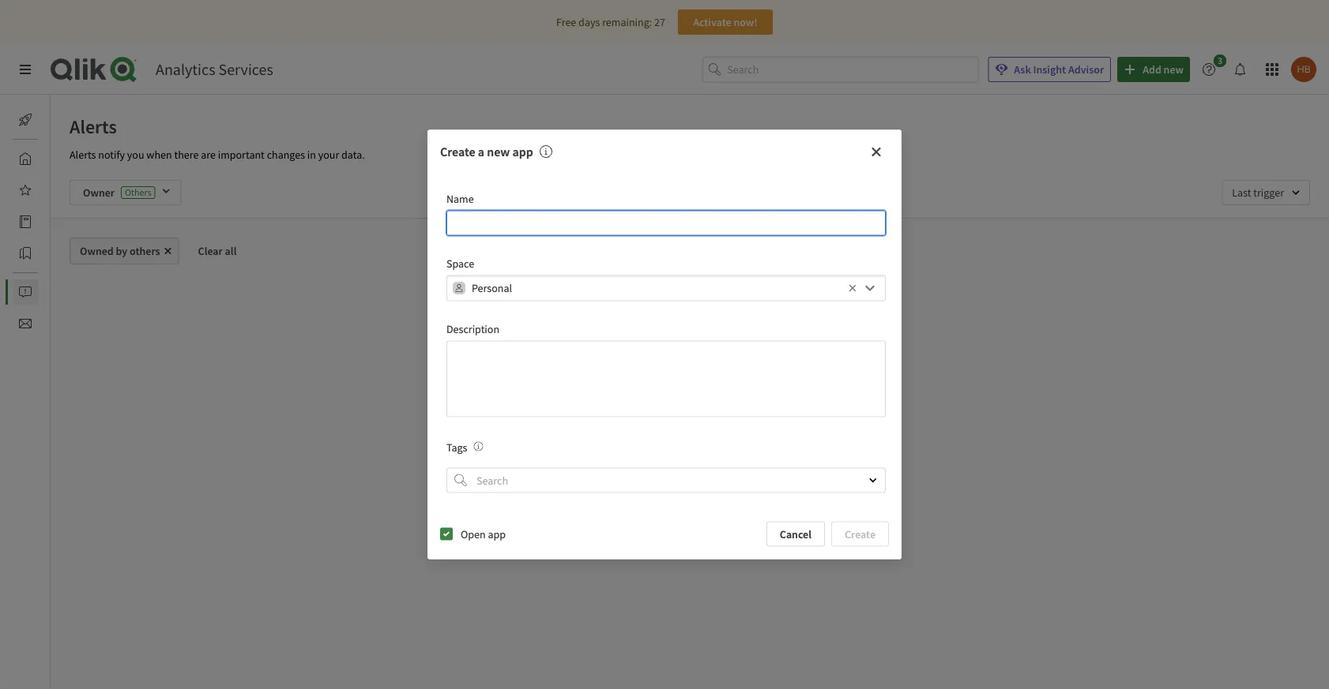 Task type: vqa. For each thing, say whether or not it's contained in the screenshot.
Open
yes



Task type: describe. For each thing, give the bounding box(es) containing it.
found
[[712, 412, 744, 428]]

advisor
[[1068, 62, 1104, 77]]

changes
[[267, 148, 305, 162]]

free days remaining: 27
[[556, 15, 665, 29]]

all
[[225, 244, 237, 258]]

remaining:
[[602, 15, 652, 29]]

activate now!
[[693, 15, 758, 29]]

create a new app dialog
[[428, 130, 902, 560]]

catalog
[[51, 215, 86, 229]]

0 horizontal spatial app
[[488, 527, 506, 542]]

favorites image
[[19, 184, 32, 197]]

no
[[655, 412, 670, 428]]

services
[[219, 60, 273, 79]]

owned
[[80, 244, 114, 258]]

notify
[[98, 148, 125, 162]]

analytics
[[156, 60, 215, 79]]

create button
[[831, 522, 889, 547]]

alerts image
[[19, 286, 32, 299]]

others
[[130, 244, 160, 258]]

analytics services element
[[156, 60, 273, 79]]

Search text field
[[727, 57, 979, 82]]

open app
[[461, 527, 506, 542]]

your
[[318, 148, 339, 162]]

open sidebar menu image
[[19, 63, 32, 76]]

home
[[51, 152, 78, 166]]

analytics services
[[156, 60, 273, 79]]

there
[[174, 148, 199, 162]]

search image
[[454, 474, 467, 487]]

description
[[446, 322, 499, 336]]

start typing a tag name. select an existing tag or create a new tag by pressing enter or comma. press backspace to remove a tag. tooltip
[[467, 440, 483, 455]]

27
[[654, 15, 665, 29]]

navigation pane element
[[0, 101, 86, 343]]

Search text field
[[473, 468, 855, 493]]

open
[[461, 527, 486, 542]]

a
[[478, 144, 484, 160]]

alerts notify you when there are important changes in your data.
[[70, 148, 365, 162]]

results
[[673, 412, 709, 428]]

filters region
[[51, 168, 1329, 218]]

new
[[487, 144, 510, 160]]

you
[[127, 148, 144, 162]]

activate
[[693, 15, 731, 29]]

ask insight advisor
[[1014, 62, 1104, 77]]

subscriptions image
[[19, 318, 32, 330]]

activate now! link
[[678, 9, 773, 35]]

cancel button
[[766, 522, 825, 547]]

search element
[[454, 474, 467, 487]]

important
[[218, 148, 265, 162]]

create a new app
[[440, 144, 533, 160]]

catalog link
[[13, 209, 86, 235]]

tags
[[446, 440, 467, 455]]

start typing a tag name. select an existing tag or create a new tag by pressing enter or comma. press backspace to remove a tag. image
[[474, 442, 483, 451]]

Name text field
[[446, 211, 886, 236]]



Task type: locate. For each thing, give the bounding box(es) containing it.
ask
[[1014, 62, 1031, 77]]

clear
[[198, 244, 223, 258]]

create
[[440, 144, 475, 160], [845, 527, 876, 542]]

app
[[512, 144, 533, 160], [488, 527, 506, 542]]

home link
[[13, 146, 78, 171]]

now!
[[734, 15, 758, 29]]

1 horizontal spatial app
[[512, 144, 533, 160]]

insight
[[1033, 62, 1066, 77]]

0 vertical spatial alerts
[[70, 115, 117, 138]]

no results found
[[655, 412, 744, 428]]

create down open image
[[845, 527, 876, 542]]

are
[[201, 148, 216, 162]]

app right the "new"
[[512, 144, 533, 160]]

alerts for alerts
[[70, 115, 117, 138]]

Space text field
[[472, 276, 845, 301]]

days
[[579, 15, 600, 29]]

1 alerts from the top
[[70, 115, 117, 138]]

app right open
[[488, 527, 506, 542]]

free
[[556, 15, 576, 29]]

when
[[146, 148, 172, 162]]

in
[[307, 148, 316, 162]]

clear all
[[198, 244, 237, 258]]

cancel
[[780, 527, 812, 542]]

clear all button
[[185, 238, 249, 265]]

create inside create button
[[845, 527, 876, 542]]

1 vertical spatial alerts
[[70, 148, 96, 162]]

1 vertical spatial create
[[845, 527, 876, 542]]

open image
[[868, 476, 878, 486]]

name
[[446, 192, 474, 206]]

1 horizontal spatial create
[[845, 527, 876, 542]]

0 vertical spatial create
[[440, 144, 475, 160]]

owned by others
[[80, 244, 160, 258]]

create for create
[[845, 527, 876, 542]]

1 vertical spatial app
[[488, 527, 506, 542]]

ask insight advisor button
[[988, 57, 1111, 82]]

alerts up notify
[[70, 115, 117, 138]]

0 horizontal spatial create
[[440, 144, 475, 160]]

alerts
[[70, 115, 117, 138], [70, 148, 96, 162]]

searchbar element
[[702, 57, 979, 82]]

2 alerts from the top
[[70, 148, 96, 162]]

0 vertical spatial app
[[512, 144, 533, 160]]

data.
[[341, 148, 365, 162]]

create left a
[[440, 144, 475, 160]]

owned by others button
[[70, 238, 179, 265]]

space
[[446, 257, 474, 271]]

by
[[116, 244, 127, 258]]

last trigger image
[[1222, 180, 1310, 205]]

create for create a new app
[[440, 144, 475, 160]]

collections image
[[19, 247, 32, 260]]

alerts left notify
[[70, 148, 96, 162]]

Description text field
[[446, 341, 886, 417]]

alerts for alerts notify you when there are important changes in your data.
[[70, 148, 96, 162]]



